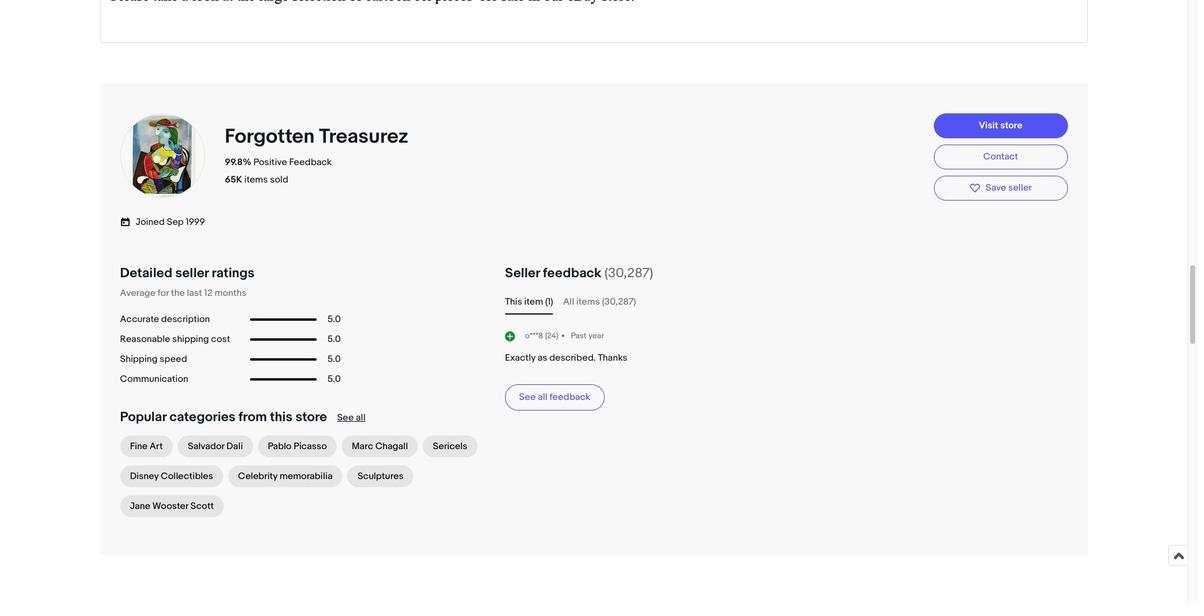 Task type: locate. For each thing, give the bounding box(es) containing it.
detailed seller ratings
[[120, 265, 254, 282]]

sold
[[270, 174, 288, 186]]

exactly as described. thanks
[[505, 353, 628, 364]]

0 horizontal spatial all
[[356, 412, 366, 424]]

1 5.0 from the top
[[328, 314, 341, 326]]

all up marc
[[356, 412, 366, 424]]

fine art
[[130, 441, 163, 453]]

1 horizontal spatial store
[[1000, 120, 1023, 131]]

collectibles
[[161, 471, 213, 483]]

chagall
[[375, 441, 408, 453]]

sculptures
[[357, 471, 404, 483]]

all
[[538, 392, 548, 404], [356, 412, 366, 424]]

2 5.0 from the top
[[328, 334, 341, 346]]

0 vertical spatial see
[[519, 392, 536, 404]]

1 vertical spatial store
[[295, 410, 327, 426]]

this item (1)
[[505, 296, 553, 308]]

from
[[238, 410, 267, 426]]

last
[[187, 288, 202, 300]]

see down exactly at the left of page
[[519, 392, 536, 404]]

1 vertical spatial (30,287)
[[602, 296, 636, 308]]

0 vertical spatial store
[[1000, 120, 1023, 131]]

0 horizontal spatial seller
[[175, 265, 209, 282]]

1999
[[186, 217, 205, 228]]

this
[[270, 410, 293, 426]]

marc chagall
[[352, 441, 408, 453]]

store
[[1000, 120, 1023, 131], [295, 410, 327, 426]]

0 horizontal spatial items
[[244, 174, 268, 186]]

seller
[[505, 265, 540, 282]]

feedback
[[543, 265, 601, 282], [550, 392, 590, 404]]

sep
[[167, 217, 184, 228]]

jane
[[130, 501, 150, 513]]

contact
[[983, 151, 1018, 163]]

forgotten treasurez link
[[225, 125, 413, 149]]

forgotten treasurez image
[[129, 112, 196, 200]]

(30,287) up year
[[602, 296, 636, 308]]

items
[[244, 174, 268, 186], [576, 296, 600, 308]]

(24)
[[545, 331, 558, 341]]

seller right the save
[[1008, 182, 1032, 194]]

seller
[[1008, 182, 1032, 194], [175, 265, 209, 282]]

year
[[588, 331, 604, 341]]

0 vertical spatial items
[[244, 174, 268, 186]]

art
[[150, 441, 163, 453]]

feedback up all
[[543, 265, 601, 282]]

1 horizontal spatial all
[[538, 392, 548, 404]]

communication
[[120, 374, 188, 386]]

save seller
[[986, 182, 1032, 194]]

(30,287) up all items (30,287)
[[604, 265, 653, 282]]

average for the last 12 months
[[120, 288, 247, 300]]

all down as
[[538, 392, 548, 404]]

visit
[[979, 120, 998, 131]]

tab list containing this item (1)
[[505, 295, 1068, 310]]

12
[[204, 288, 212, 300]]

0 vertical spatial (30,287)
[[604, 265, 653, 282]]

pablo
[[268, 441, 292, 453]]

wooster
[[152, 501, 188, 513]]

see
[[519, 392, 536, 404], [337, 412, 354, 424]]

cost
[[211, 334, 230, 346]]

(30,287)
[[604, 265, 653, 282], [602, 296, 636, 308]]

item
[[524, 296, 543, 308]]

all for see all feedback
[[538, 392, 548, 404]]

seller inside the 'save seller' button
[[1008, 182, 1032, 194]]

1 horizontal spatial see
[[519, 392, 536, 404]]

1 vertical spatial seller
[[175, 265, 209, 282]]

1 horizontal spatial seller
[[1008, 182, 1032, 194]]

0 horizontal spatial see
[[337, 412, 354, 424]]

store right visit
[[1000, 120, 1023, 131]]

5.0 for speed
[[328, 354, 341, 366]]

see up marc
[[337, 412, 354, 424]]

described.
[[549, 353, 596, 364]]

see all feedback link
[[505, 385, 604, 411]]

sericels
[[433, 441, 467, 453]]

marc chagall link
[[342, 436, 418, 458]]

save seller button
[[934, 176, 1068, 201]]

months
[[215, 288, 247, 300]]

0 vertical spatial all
[[538, 392, 548, 404]]

1 vertical spatial all
[[356, 412, 366, 424]]

feedback down described.
[[550, 392, 590, 404]]

items right all
[[576, 296, 600, 308]]

seller up last
[[175, 265, 209, 282]]

5.0
[[328, 314, 341, 326], [328, 334, 341, 346], [328, 354, 341, 366], [328, 374, 341, 386]]

0 vertical spatial seller
[[1008, 182, 1032, 194]]

see all
[[337, 412, 366, 424]]

seller for detailed
[[175, 265, 209, 282]]

0 vertical spatial feedback
[[543, 265, 601, 282]]

thanks
[[598, 353, 628, 364]]

positive
[[253, 157, 287, 169]]

all inside 'see all feedback' link
[[538, 392, 548, 404]]

3 5.0 from the top
[[328, 354, 341, 366]]

1 vertical spatial see
[[337, 412, 354, 424]]

items down "positive"
[[244, 174, 268, 186]]

reasonable shipping cost
[[120, 334, 230, 346]]

joined sep 1999
[[136, 217, 205, 228]]

o***8 (24)
[[525, 331, 558, 341]]

tab list
[[505, 295, 1068, 310]]

all
[[563, 296, 574, 308]]

1 horizontal spatial items
[[576, 296, 600, 308]]

store up picasso at the left of page
[[295, 410, 327, 426]]

pablo picasso link
[[258, 436, 337, 458]]



Task type: describe. For each thing, give the bounding box(es) containing it.
forgotten treasurez
[[225, 125, 408, 149]]

memorabilia
[[280, 471, 333, 483]]

visit store
[[979, 120, 1023, 131]]

seller for save
[[1008, 182, 1032, 194]]

disney collectibles
[[130, 471, 213, 483]]

scott
[[190, 501, 214, 513]]

celebrity memorabilia link
[[228, 466, 343, 488]]

visit store link
[[934, 114, 1068, 139]]

celebrity
[[238, 471, 278, 483]]

99.8% positive feedback 65k items sold
[[225, 157, 332, 186]]

shipping speed
[[120, 354, 187, 366]]

accurate description
[[120, 314, 210, 326]]

sericels link
[[423, 436, 477, 458]]

1 vertical spatial items
[[576, 296, 600, 308]]

o***8
[[525, 331, 543, 341]]

65k
[[225, 174, 242, 186]]

all for see all
[[356, 412, 366, 424]]

see all feedback
[[519, 392, 590, 404]]

picasso
[[294, 441, 327, 453]]

see for see all feedback
[[519, 392, 536, 404]]

salvador
[[188, 441, 224, 453]]

4 5.0 from the top
[[328, 374, 341, 386]]

0 horizontal spatial store
[[295, 410, 327, 426]]

speed
[[160, 354, 187, 366]]

fine art link
[[120, 436, 173, 458]]

detailed
[[120, 265, 172, 282]]

shipping
[[120, 354, 158, 366]]

ratings
[[212, 265, 254, 282]]

5.0 for description
[[328, 314, 341, 326]]

jane wooster scott
[[130, 501, 214, 513]]

pablo picasso
[[268, 441, 327, 453]]

salvador dali
[[188, 441, 243, 453]]

all items (30,287)
[[563, 296, 636, 308]]

treasurez
[[319, 125, 408, 149]]

for
[[158, 288, 169, 300]]

accurate
[[120, 314, 159, 326]]

forgotten
[[225, 125, 315, 149]]

items inside 99.8% positive feedback 65k items sold
[[244, 174, 268, 186]]

as
[[538, 353, 547, 364]]

past year
[[571, 331, 604, 341]]

disney
[[130, 471, 159, 483]]

text__icon wrapper image
[[120, 215, 136, 228]]

average
[[120, 288, 155, 300]]

reasonable
[[120, 334, 170, 346]]

(1)
[[545, 296, 553, 308]]

popular categories from this store
[[120, 410, 327, 426]]

99.8%
[[225, 157, 251, 169]]

dali
[[227, 441, 243, 453]]

the
[[171, 288, 185, 300]]

salvador dali link
[[178, 436, 253, 458]]

fine
[[130, 441, 148, 453]]

seller feedback (30,287)
[[505, 265, 653, 282]]

jane wooster scott link
[[120, 496, 224, 518]]

marc
[[352, 441, 373, 453]]

(30,287) for all items (30,287)
[[602, 296, 636, 308]]

disney collectibles link
[[120, 466, 223, 488]]

5.0 for shipping
[[328, 334, 341, 346]]

categories
[[169, 410, 235, 426]]

exactly
[[505, 353, 536, 364]]

celebrity memorabilia
[[238, 471, 333, 483]]

this
[[505, 296, 522, 308]]

description
[[161, 314, 210, 326]]

contact link
[[934, 145, 1068, 170]]

feedback
[[289, 157, 332, 169]]

see for see all
[[337, 412, 354, 424]]

shipping
[[172, 334, 209, 346]]

1 vertical spatial feedback
[[550, 392, 590, 404]]

past
[[571, 331, 587, 341]]

joined
[[136, 217, 165, 228]]

see all link
[[337, 412, 366, 424]]

(30,287) for seller feedback (30,287)
[[604, 265, 653, 282]]

save
[[986, 182, 1006, 194]]

popular
[[120, 410, 167, 426]]



Task type: vqa. For each thing, say whether or not it's contained in the screenshot.
tgl- associated with Superseded Part Number
no



